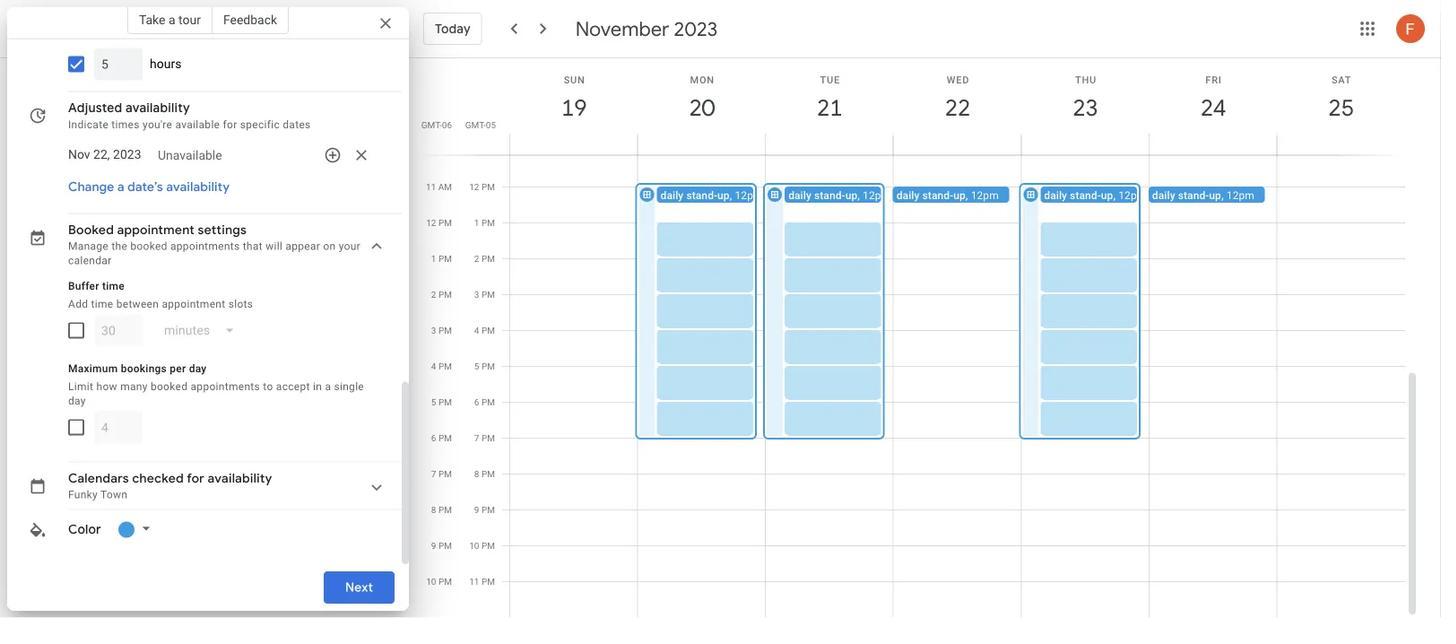 Task type: describe. For each thing, give the bounding box(es) containing it.
2 vertical spatial time
[[91, 298, 113, 311]]

1 vertical spatial 12 pm
[[426, 217, 452, 228]]

to
[[263, 381, 273, 393]]

1 vertical spatial 5
[[431, 397, 436, 407]]

3 daily stand-up , 12pm from the left
[[897, 189, 999, 201]]

adjusted
[[68, 101, 122, 117]]

tue
[[820, 74, 841, 85]]

sun
[[564, 74, 586, 85]]

0 vertical spatial 3
[[474, 289, 479, 300]]

maximum bookings per day limit how many booked appointments to accept in a single day
[[68, 363, 364, 407]]

1 horizontal spatial 9 pm
[[474, 504, 495, 515]]

times
[[112, 119, 140, 131]]

1 , from the left
[[730, 189, 732, 201]]

tue 21
[[816, 74, 842, 122]]

21
[[816, 93, 842, 122]]

0 horizontal spatial 7 pm
[[431, 468, 452, 479]]

1 horizontal spatial 3 pm
[[474, 289, 495, 300]]

1 vertical spatial 3
[[431, 325, 436, 336]]

take
[[139, 12, 165, 27]]

1 horizontal spatial 4 pm
[[474, 325, 495, 336]]

in
[[313, 381, 322, 393]]

calendar
[[68, 255, 112, 267]]

0 horizontal spatial 10 pm
[[426, 576, 452, 587]]

wednesday, november 22 element
[[937, 87, 979, 128]]

20
[[688, 93, 714, 122]]

appear
[[286, 241, 320, 253]]

gmt-06
[[421, 119, 452, 130]]

take a tour
[[139, 12, 201, 27]]

3 stand- from the left
[[923, 189, 954, 201]]

sat 25
[[1328, 74, 1353, 122]]

feedback
[[223, 12, 277, 27]]

availability for date's
[[166, 180, 230, 196]]

1 horizontal spatial 1
[[474, 217, 479, 228]]

1 vertical spatial 1
[[431, 253, 436, 264]]

change
[[68, 180, 114, 196]]

0 horizontal spatial 2 pm
[[431, 289, 452, 300]]

0 horizontal spatial 8 pm
[[431, 504, 452, 515]]

monday, november 20 element
[[682, 87, 723, 128]]

wed
[[947, 74, 970, 85]]

unavailable
[[158, 148, 222, 163]]

settings
[[198, 223, 247, 239]]

tour
[[179, 12, 201, 27]]

the inside booked appointment settings manage the booked appointments that will appear on your calendar
[[112, 241, 127, 253]]

can
[[326, 13, 344, 25]]

booked inside minimum time before the appointment start that it can be booked
[[68, 27, 105, 40]]

take a tour button
[[127, 5, 213, 34]]

sunday, november 19 element
[[554, 87, 595, 128]]

1 vertical spatial 9 pm
[[431, 540, 452, 551]]

next
[[345, 580, 373, 596]]

2 vertical spatial 11
[[469, 576, 479, 587]]

will
[[266, 241, 283, 253]]

calendars checked for availability funky town
[[68, 471, 272, 502]]

0 vertical spatial 10
[[426, 145, 436, 156]]

booked inside booked appointment settings manage the booked appointments that will appear on your calendar
[[130, 241, 167, 253]]

1 daily stand-up , 12pm from the left
[[661, 189, 763, 201]]

wed 22
[[944, 74, 970, 122]]

dates
[[283, 119, 311, 131]]

0 vertical spatial 12
[[469, 181, 479, 192]]

1 horizontal spatial day
[[189, 363, 207, 375]]

availability inside adjusted availability indicate times you're available for specific dates
[[126, 101, 190, 117]]

it
[[316, 13, 323, 25]]

thu
[[1076, 74, 1097, 85]]

feedback button
[[213, 5, 289, 34]]

19
[[560, 93, 586, 122]]

booked inside maximum bookings per day limit how many booked appointments to accept in a single day
[[151, 381, 188, 393]]

appointment inside minimum time before the appointment start that it can be booked
[[199, 13, 263, 25]]

minimum time before the appointment start that it can be booked
[[68, 13, 359, 40]]

0 horizontal spatial 4 pm
[[431, 361, 452, 371]]

22
[[944, 93, 970, 122]]

a inside maximum bookings per day limit how many booked appointments to accept in a single day
[[325, 381, 331, 393]]

maximum
[[68, 363, 118, 375]]

funky
[[68, 489, 98, 502]]

11 pm
[[469, 576, 495, 587]]

time for buffer
[[102, 280, 125, 293]]

thursday, november 23 element
[[1065, 87, 1107, 128]]

0 vertical spatial 11
[[469, 145, 479, 156]]

1 vertical spatial 2
[[431, 289, 436, 300]]

am down '06'
[[438, 145, 452, 156]]

time for minimum
[[119, 13, 141, 25]]

many
[[120, 381, 148, 393]]

Minimum amount of hours before the start of the appointment that it can be booked number field
[[101, 49, 135, 81]]

on
[[323, 241, 336, 253]]

5 daily from the left
[[1153, 189, 1176, 201]]

0 vertical spatial 4
[[474, 325, 479, 336]]

10 am
[[426, 145, 452, 156]]

19 column header
[[510, 58, 638, 155]]

2 daily from the left
[[789, 189, 812, 201]]

Buffer time number field
[[101, 315, 135, 347]]

1 horizontal spatial 11 am
[[469, 145, 495, 156]]

am down 10 am
[[438, 181, 452, 192]]

5 12pm from the left
[[1227, 189, 1255, 201]]

0 vertical spatial 7 pm
[[474, 432, 495, 443]]

mon 20
[[688, 74, 715, 122]]

5 daily stand-up , 12pm from the left
[[1153, 189, 1255, 201]]

between
[[116, 298, 159, 311]]

buffer time add time between appointment slots
[[68, 280, 253, 311]]

a for take
[[169, 12, 175, 27]]

1 vertical spatial 11
[[426, 181, 436, 192]]

1 vertical spatial 7
[[431, 468, 436, 479]]

specific
[[240, 119, 280, 131]]

booked
[[68, 223, 114, 239]]

5 up from the left
[[1210, 189, 1222, 201]]

add
[[68, 298, 88, 311]]

5 stand- from the left
[[1178, 189, 1210, 201]]

1 vertical spatial 12
[[426, 217, 436, 228]]

change a date's availability button
[[61, 171, 237, 204]]

4 daily stand-up , 12pm from the left
[[1044, 189, 1147, 201]]

23
[[1072, 93, 1098, 122]]

date's
[[127, 180, 163, 196]]

calendars
[[68, 471, 129, 487]]

23 column header
[[1021, 58, 1150, 155]]

for inside adjusted availability indicate times you're available for specific dates
[[223, 119, 237, 131]]

am down the 05
[[481, 145, 495, 156]]

0 horizontal spatial 6
[[431, 432, 436, 443]]

0 vertical spatial 8
[[474, 468, 479, 479]]

0 vertical spatial 7
[[474, 432, 479, 443]]

you're
[[143, 119, 172, 131]]

a for change
[[117, 180, 124, 196]]

manage
[[68, 241, 109, 253]]

3 daily from the left
[[897, 189, 920, 201]]



Task type: locate. For each thing, give the bounding box(es) containing it.
10 pm left 11 pm
[[426, 576, 452, 587]]

0 horizontal spatial 1
[[431, 253, 436, 264]]

0 vertical spatial 4 pm
[[474, 325, 495, 336]]

adjusted availability indicate times you're available for specific dates
[[68, 101, 311, 131]]

time right add
[[91, 298, 113, 311]]

1 horizontal spatial 2
[[474, 253, 479, 264]]

0 vertical spatial 8 pm
[[474, 468, 495, 479]]

1 horizontal spatial 12 pm
[[469, 181, 495, 192]]

0 vertical spatial 11 am
[[469, 145, 495, 156]]

22 column header
[[893, 58, 1022, 155]]

7
[[474, 432, 479, 443], [431, 468, 436, 479]]

12 down gmt-05 on the left top of page
[[469, 181, 479, 192]]

stand- down thursday, november 23 "element"
[[1070, 189, 1101, 201]]

stand-
[[687, 189, 718, 201], [815, 189, 846, 201], [923, 189, 954, 201], [1070, 189, 1101, 201], [1178, 189, 1210, 201]]

stand- down 24
[[1178, 189, 1210, 201]]

5
[[474, 361, 479, 371], [431, 397, 436, 407]]

4 pm
[[474, 325, 495, 336], [431, 361, 452, 371]]

1 vertical spatial for
[[187, 471, 205, 487]]

0 horizontal spatial 2
[[431, 289, 436, 300]]

0 vertical spatial 1
[[474, 217, 479, 228]]

0 vertical spatial that
[[293, 13, 313, 25]]

21 column header
[[765, 58, 894, 155]]

the right manage
[[112, 241, 127, 253]]

0 horizontal spatial 12
[[426, 217, 436, 228]]

1 horizontal spatial that
[[293, 13, 313, 25]]

2 horizontal spatial a
[[325, 381, 331, 393]]

0 vertical spatial 12 pm
[[469, 181, 495, 192]]

1 horizontal spatial 6 pm
[[474, 397, 495, 407]]

time left before
[[119, 13, 141, 25]]

availability right checked on the bottom left
[[208, 471, 272, 487]]

2 daily stand-up , 12pm from the left
[[789, 189, 891, 201]]

a inside 'button'
[[169, 12, 175, 27]]

thu 23
[[1072, 74, 1098, 122]]

1 vertical spatial 1 pm
[[431, 253, 452, 264]]

2 up from the left
[[846, 189, 858, 201]]

stand- down 22
[[923, 189, 954, 201]]

town
[[101, 489, 128, 502]]

0 horizontal spatial 9
[[431, 540, 436, 551]]

1 horizontal spatial the
[[180, 13, 196, 25]]

saturday, november 25 element
[[1321, 87, 1362, 128]]

Date text field
[[68, 145, 142, 166]]

day right per at the bottom of the page
[[189, 363, 207, 375]]

4 , from the left
[[1114, 189, 1116, 201]]

be
[[347, 13, 359, 25]]

1 vertical spatial 8 pm
[[431, 504, 452, 515]]

24 column header
[[1149, 58, 1278, 155]]

2 12pm from the left
[[863, 189, 891, 201]]

availability inside calendars checked for availability funky town
[[208, 471, 272, 487]]

0 vertical spatial 6 pm
[[474, 397, 495, 407]]

1
[[474, 217, 479, 228], [431, 253, 436, 264]]

appointments down settings
[[170, 241, 240, 253]]

10 down gmt-06
[[426, 145, 436, 156]]

1 vertical spatial 4
[[431, 361, 436, 371]]

availability down unavailable
[[166, 180, 230, 196]]

how
[[96, 381, 117, 393]]

0 horizontal spatial 3
[[431, 325, 436, 336]]

grid
[[416, 58, 1420, 618]]

before
[[144, 13, 177, 25]]

for left specific
[[223, 119, 237, 131]]

06
[[442, 119, 452, 130]]

1 vertical spatial 2 pm
[[431, 289, 452, 300]]

gmt- for 05
[[465, 119, 486, 130]]

3 12pm from the left
[[971, 189, 999, 201]]

4 stand- from the left
[[1070, 189, 1101, 201]]

1 vertical spatial 7 pm
[[431, 468, 452, 479]]

1 horizontal spatial 7 pm
[[474, 432, 495, 443]]

grid containing 19
[[416, 58, 1420, 618]]

that inside minimum time before the appointment start that it can be booked
[[293, 13, 313, 25]]

today button
[[423, 7, 482, 50]]

2023
[[674, 16, 718, 41]]

minimum
[[68, 13, 116, 25]]

2 vertical spatial booked
[[151, 381, 188, 393]]

availability up you're
[[126, 101, 190, 117]]

sat
[[1332, 74, 1352, 85]]

the inside minimum time before the appointment start that it can be booked
[[180, 13, 196, 25]]

limit
[[68, 381, 93, 393]]

for right checked on the bottom left
[[187, 471, 205, 487]]

appointments
[[170, 241, 240, 253], [191, 381, 260, 393]]

11 am down gmt-05 on the left top of page
[[469, 145, 495, 156]]

per
[[170, 363, 186, 375]]

1 vertical spatial 11 am
[[426, 181, 452, 192]]

0 vertical spatial 5
[[474, 361, 479, 371]]

1 horizontal spatial for
[[223, 119, 237, 131]]

0 horizontal spatial 12 pm
[[426, 217, 452, 228]]

11 am
[[469, 145, 495, 156], [426, 181, 452, 192]]

1 horizontal spatial 4
[[474, 325, 479, 336]]

daily stand-up , 12pm down 22
[[897, 189, 999, 201]]

1 vertical spatial availability
[[166, 180, 230, 196]]

24
[[1200, 93, 1226, 122]]

2 , from the left
[[858, 189, 860, 201]]

gmt-05
[[465, 119, 496, 130]]

1 vertical spatial that
[[243, 241, 263, 253]]

availability for for
[[208, 471, 272, 487]]

0 horizontal spatial a
[[117, 180, 124, 196]]

1 vertical spatial 10
[[469, 540, 479, 551]]

indicate
[[68, 119, 109, 131]]

gmt- for 06
[[421, 119, 442, 130]]

1 horizontal spatial 12
[[469, 181, 479, 192]]

the
[[180, 13, 196, 25], [112, 241, 127, 253]]

next button
[[324, 566, 395, 609]]

booked appointment settings manage the booked appointments that will appear on your calendar
[[68, 223, 361, 267]]

Maximum bookings per day number field
[[101, 412, 135, 444]]

2 pm
[[474, 253, 495, 264], [431, 289, 452, 300]]

appointment inside booked appointment settings manage the booked appointments that will appear on your calendar
[[117, 223, 195, 239]]

12 pm down 10 am
[[426, 217, 452, 228]]

1 horizontal spatial 6
[[474, 397, 479, 407]]

6 pm
[[474, 397, 495, 407], [431, 432, 452, 443]]

25 column header
[[1277, 58, 1406, 155]]

20 column header
[[637, 58, 766, 155]]

appointments left to
[[191, 381, 260, 393]]

1 horizontal spatial 5 pm
[[474, 361, 495, 371]]

1 gmt- from the left
[[421, 119, 442, 130]]

daily stand-up , 12pm down tuesday, november 21 element
[[789, 189, 891, 201]]

1 vertical spatial a
[[117, 180, 124, 196]]

3 up from the left
[[954, 189, 966, 201]]

0 vertical spatial 6
[[474, 397, 479, 407]]

0 horizontal spatial 5
[[431, 397, 436, 407]]

0 vertical spatial appointments
[[170, 241, 240, 253]]

0 vertical spatial time
[[119, 13, 141, 25]]

25
[[1328, 93, 1353, 122]]

time
[[119, 13, 141, 25], [102, 280, 125, 293], [91, 298, 113, 311]]

availability inside button
[[166, 180, 230, 196]]

1 vertical spatial 9
[[431, 540, 436, 551]]

0 vertical spatial 5 pm
[[474, 361, 495, 371]]

1 vertical spatial 6 pm
[[431, 432, 452, 443]]

6
[[474, 397, 479, 407], [431, 432, 436, 443]]

the right before
[[180, 13, 196, 25]]

daily stand-up , 12pm down monday, november 20 element
[[661, 189, 763, 201]]

fri 24
[[1200, 74, 1226, 122]]

10 left 11 pm
[[426, 576, 436, 587]]

3 pm
[[474, 289, 495, 300], [431, 325, 452, 336]]

0 vertical spatial 10 pm
[[469, 540, 495, 551]]

appointment left start
[[199, 13, 263, 25]]

a left date's
[[117, 180, 124, 196]]

7 pm
[[474, 432, 495, 443], [431, 468, 452, 479]]

that inside booked appointment settings manage the booked appointments that will appear on your calendar
[[243, 241, 263, 253]]

am
[[438, 145, 452, 156], [481, 145, 495, 156], [438, 181, 452, 192]]

sun 19
[[560, 74, 586, 122]]

booked
[[68, 27, 105, 40], [130, 241, 167, 253], [151, 381, 188, 393]]

time inside minimum time before the appointment start that it can be booked
[[119, 13, 141, 25]]

booked up buffer time add time between appointment slots on the left
[[130, 241, 167, 253]]

1 daily from the left
[[661, 189, 684, 201]]

12 down 10 am
[[426, 217, 436, 228]]

1 vertical spatial appointment
[[117, 223, 195, 239]]

1 horizontal spatial 8
[[474, 468, 479, 479]]

1 stand- from the left
[[687, 189, 718, 201]]

change a date's availability
[[68, 180, 230, 196]]

daily stand-up , 12pm down thursday, november 23 "element"
[[1044, 189, 1147, 201]]

1 vertical spatial 3 pm
[[431, 325, 452, 336]]

0 horizontal spatial day
[[68, 395, 86, 407]]

day down "limit"
[[68, 395, 86, 407]]

0 horizontal spatial 4
[[431, 361, 436, 371]]

checked
[[132, 471, 184, 487]]

pm
[[482, 181, 495, 192], [439, 217, 452, 228], [482, 217, 495, 228], [439, 253, 452, 264], [482, 253, 495, 264], [439, 289, 452, 300], [482, 289, 495, 300], [439, 325, 452, 336], [482, 325, 495, 336], [439, 361, 452, 371], [482, 361, 495, 371], [439, 397, 452, 407], [482, 397, 495, 407], [439, 432, 452, 443], [482, 432, 495, 443], [439, 468, 452, 479], [482, 468, 495, 479], [439, 504, 452, 515], [482, 504, 495, 515], [439, 540, 452, 551], [482, 540, 495, 551], [439, 576, 452, 587], [482, 576, 495, 587]]

10 pm up 11 pm
[[469, 540, 495, 551]]

fri
[[1206, 74, 1222, 85]]

mon
[[690, 74, 715, 85]]

buffer
[[68, 280, 99, 293]]

12
[[469, 181, 479, 192], [426, 217, 436, 228]]

8
[[474, 468, 479, 479], [431, 504, 436, 515]]

2 stand- from the left
[[815, 189, 846, 201]]

0 horizontal spatial 3 pm
[[431, 325, 452, 336]]

1 horizontal spatial 10 pm
[[469, 540, 495, 551]]

november
[[576, 16, 670, 41]]

0 vertical spatial 2 pm
[[474, 253, 495, 264]]

0 vertical spatial 3 pm
[[474, 289, 495, 300]]

0 vertical spatial appointment
[[199, 13, 263, 25]]

12 pm down gmt-05 on the left top of page
[[469, 181, 495, 192]]

4 12pm from the left
[[1119, 189, 1147, 201]]

a right in
[[325, 381, 331, 393]]

booked down minimum
[[68, 27, 105, 40]]

1 12pm from the left
[[735, 189, 763, 201]]

appointment left slots
[[162, 298, 226, 311]]

1 horizontal spatial 2 pm
[[474, 253, 495, 264]]

1 vertical spatial day
[[68, 395, 86, 407]]

0 horizontal spatial 5 pm
[[431, 397, 452, 407]]

8 pm
[[474, 468, 495, 479], [431, 504, 452, 515]]

available
[[175, 119, 220, 131]]

appointments inside maximum bookings per day limit how many booked appointments to accept in a single day
[[191, 381, 260, 393]]

0 horizontal spatial 6 pm
[[431, 432, 452, 443]]

that left it
[[293, 13, 313, 25]]

4 up from the left
[[1101, 189, 1114, 201]]

05
[[486, 119, 496, 130]]

2 vertical spatial 10
[[426, 576, 436, 587]]

your
[[339, 241, 361, 253]]

a inside button
[[117, 180, 124, 196]]

start
[[266, 13, 290, 25]]

0 vertical spatial booked
[[68, 27, 105, 40]]

2 vertical spatial a
[[325, 381, 331, 393]]

up
[[718, 189, 730, 201], [846, 189, 858, 201], [954, 189, 966, 201], [1101, 189, 1114, 201], [1210, 189, 1222, 201]]

0 horizontal spatial gmt-
[[421, 119, 442, 130]]

12pm
[[735, 189, 763, 201], [863, 189, 891, 201], [971, 189, 999, 201], [1119, 189, 1147, 201], [1227, 189, 1255, 201]]

0 horizontal spatial 9 pm
[[431, 540, 452, 551]]

1 up from the left
[[718, 189, 730, 201]]

2 gmt- from the left
[[465, 119, 486, 130]]

booked down per at the bottom of the page
[[151, 381, 188, 393]]

10 up 11 pm
[[469, 540, 479, 551]]

0 vertical spatial 9
[[474, 504, 479, 515]]

single
[[334, 381, 364, 393]]

0 vertical spatial 9 pm
[[474, 504, 495, 515]]

friday, november 24 element
[[1193, 87, 1234, 128]]

9 pm
[[474, 504, 495, 515], [431, 540, 452, 551]]

time right buffer
[[102, 280, 125, 293]]

1 vertical spatial 8
[[431, 504, 436, 515]]

that left will
[[243, 241, 263, 253]]

0 horizontal spatial 1 pm
[[431, 253, 452, 264]]

1 pm
[[474, 217, 495, 228], [431, 253, 452, 264]]

1 horizontal spatial 7
[[474, 432, 479, 443]]

4 daily from the left
[[1044, 189, 1068, 201]]

hours
[[150, 57, 182, 72]]

3 , from the left
[[966, 189, 968, 201]]

gmt- up 10 am
[[421, 119, 442, 130]]

11 am down 10 am
[[426, 181, 452, 192]]

appointment inside buffer time add time between appointment slots
[[162, 298, 226, 311]]

bookings
[[121, 363, 167, 375]]

november 2023
[[576, 16, 718, 41]]

tuesday, november 21 element
[[810, 87, 851, 128]]

a left tour
[[169, 12, 175, 27]]

1 vertical spatial 4 pm
[[431, 361, 452, 371]]

5 , from the left
[[1222, 189, 1224, 201]]

daily stand-up , 12pm down 24
[[1153, 189, 1255, 201]]

gmt- right '06'
[[465, 119, 486, 130]]

1 horizontal spatial a
[[169, 12, 175, 27]]

appointment down change a date's availability button
[[117, 223, 195, 239]]

0 horizontal spatial 7
[[431, 468, 436, 479]]

0 horizontal spatial for
[[187, 471, 205, 487]]

today
[[435, 21, 471, 37]]

1 horizontal spatial 1 pm
[[474, 217, 495, 228]]

1 vertical spatial 5 pm
[[431, 397, 452, 407]]

0 horizontal spatial 8
[[431, 504, 436, 515]]

0 vertical spatial 2
[[474, 253, 479, 264]]

stand- down tuesday, november 21 element
[[815, 189, 846, 201]]

gmt-
[[421, 119, 442, 130], [465, 119, 486, 130]]

stand- down monday, november 20 element
[[687, 189, 718, 201]]

appointments inside booked appointment settings manage the booked appointments that will appear on your calendar
[[170, 241, 240, 253]]

for inside calendars checked for availability funky town
[[187, 471, 205, 487]]

appointment
[[199, 13, 263, 25], [117, 223, 195, 239], [162, 298, 226, 311]]

accept
[[276, 381, 310, 393]]

slots
[[229, 298, 253, 311]]

1 horizontal spatial gmt-
[[465, 119, 486, 130]]

color
[[68, 522, 101, 538]]

0 horizontal spatial 11 am
[[426, 181, 452, 192]]



Task type: vqa. For each thing, say whether or not it's contained in the screenshot.
Anderson inside the Ruby Anderson Organizer
no



